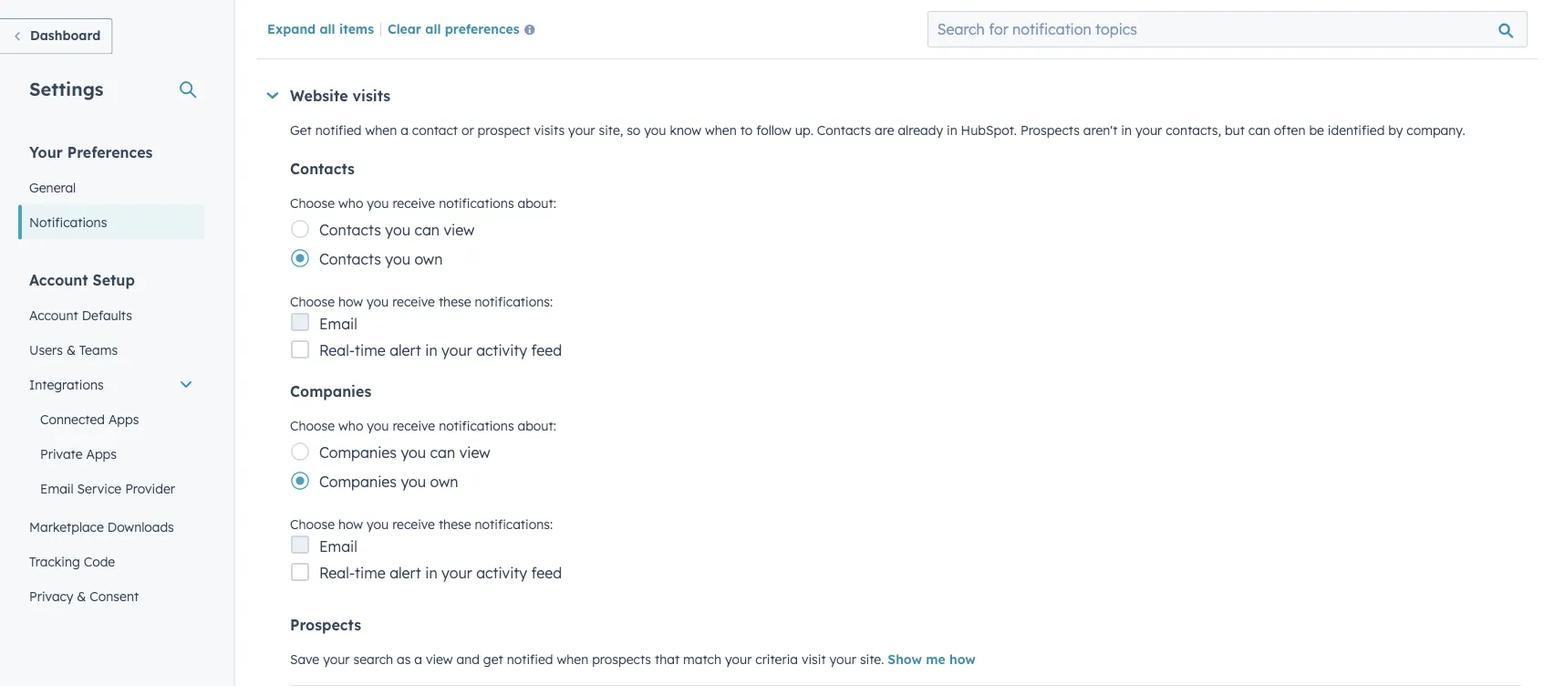Task type: vqa. For each thing, say whether or not it's contained in the screenshot.
"SHOW ME HOW" link
yes



Task type: locate. For each thing, give the bounding box(es) containing it.
0 horizontal spatial user
[[472, 6, 498, 22]]

all
[[320, 20, 335, 36], [425, 20, 441, 36]]

4 receive from the top
[[392, 516, 435, 532]]

1 vertical spatial email
[[40, 480, 74, 496]]

2 notifications from the top
[[439, 418, 514, 434]]

choose who you receive notifications about: up companies you can view
[[290, 418, 556, 434]]

can for companies you can view
[[430, 443, 455, 462]]

alert
[[390, 341, 421, 359], [390, 564, 421, 582]]

prospects left aren't
[[1021, 122, 1080, 138]]

choose how you receive these notifications:
[[290, 294, 553, 310], [290, 516, 553, 532]]

all inside button
[[425, 20, 441, 36]]

1 horizontal spatial seat.
[[693, 22, 717, 35]]

1 feed from the top
[[532, 341, 562, 359]]

know
[[670, 122, 702, 138]]

real- for companies you own
[[319, 564, 355, 582]]

companies for companies you own
[[319, 473, 397, 491]]

prospect
[[478, 122, 531, 138]]

0 vertical spatial choose how you receive these notifications:
[[290, 294, 553, 310]]

notified down website visits
[[315, 122, 362, 138]]

choose how you receive these notifications: down the contacts you own
[[290, 294, 553, 310]]

notifications:
[[475, 294, 553, 310], [475, 516, 553, 532]]

2 real-time alert in your activity feed from the top
[[319, 564, 562, 582]]

portal right items
[[376, 6, 412, 22]]

you down companies you own
[[367, 516, 389, 532]]

companies for companies you can view
[[319, 443, 397, 462]]

0 vertical spatial companies
[[290, 382, 372, 401]]

0 vertical spatial real-
[[319, 341, 355, 359]]

can right but
[[1249, 122, 1271, 138]]

0 horizontal spatial all
[[320, 20, 335, 36]]

account
[[29, 271, 88, 289], [29, 307, 78, 323]]

0 vertical spatial view
[[444, 221, 475, 239]]

user right "gets"
[[472, 6, 498, 22]]

receive up companies you can view
[[393, 418, 435, 434]]

0 horizontal spatial &
[[66, 342, 76, 358]]

these down the contacts you own
[[439, 294, 471, 310]]

these for companies you own
[[439, 516, 471, 532]]

account up account defaults on the top of the page
[[29, 271, 88, 289]]

marketplace downloads
[[29, 519, 174, 535]]

0 vertical spatial apps
[[109, 411, 139, 427]]

defaults
[[82, 307, 132, 323]]

0 vertical spatial real-time alert in your activity feed
[[319, 341, 562, 359]]

portal
[[376, 6, 412, 22], [376, 22, 407, 35]]

1 choose who you receive notifications about: from the top
[[290, 195, 556, 211]]

2 horizontal spatial when
[[705, 122, 737, 138]]

by
[[1389, 122, 1404, 138]]

email down the contacts you own
[[319, 315, 358, 333]]

contacts up the contacts you own
[[319, 221, 381, 239]]

user right portal
[[611, 22, 633, 35]]

1 vertical spatial alert
[[390, 564, 421, 582]]

preferences
[[445, 20, 520, 36]]

expand
[[267, 20, 316, 36]]

portal left admin
[[376, 22, 407, 35]]

1 notifications from the top
[[439, 195, 514, 211]]

1 alert from the top
[[390, 341, 421, 359]]

real-time alert in your activity feed for contacts you own
[[319, 341, 562, 359]]

1 vertical spatial notifications:
[[475, 516, 553, 532]]

2 alert from the top
[[390, 564, 421, 582]]

2 notifications: from the top
[[475, 516, 553, 532]]

account setup
[[29, 271, 135, 289]]

0 vertical spatial these
[[439, 294, 471, 310]]

downloads
[[107, 519, 174, 535]]

0 vertical spatial notifications
[[439, 195, 514, 211]]

you up companies you own
[[401, 443, 426, 462]]

general link
[[18, 170, 204, 205]]

who up companies you can view
[[339, 418, 363, 434]]

contacts for contacts you own
[[319, 250, 381, 268]]

already
[[898, 122, 944, 138]]

1 vertical spatial about:
[[518, 418, 556, 434]]

1 vertical spatial &
[[77, 588, 86, 604]]

1 vertical spatial choose who you receive notifications about:
[[290, 418, 556, 434]]

time for contacts
[[355, 341, 386, 359]]

a
[[461, 6, 469, 22], [565, 6, 573, 22], [567, 22, 574, 35], [683, 22, 690, 35], [401, 122, 409, 138], [415, 651, 422, 667]]

0 vertical spatial choose who you receive notifications about:
[[290, 195, 556, 211]]

0 vertical spatial activity
[[476, 341, 527, 359]]

user
[[472, 6, 498, 22], [611, 22, 633, 35]]

1 vertical spatial feed
[[532, 564, 562, 582]]

all left items
[[320, 20, 335, 36]]

2 choose who you receive notifications about: from the top
[[290, 418, 556, 434]]

account up users
[[29, 307, 78, 323]]

0 horizontal spatial visits
[[353, 87, 391, 105]]

1 receive from the top
[[393, 195, 435, 211]]

you up "contacts you can view"
[[367, 195, 389, 211]]

0 vertical spatial own
[[415, 250, 443, 268]]

contact
[[412, 122, 458, 138]]

these down companies you own
[[439, 516, 471, 532]]

notifications for contacts you can view
[[439, 195, 514, 211]]

notified right get
[[507, 651, 553, 667]]

setup
[[93, 271, 135, 289]]

apps down integrations button
[[109, 411, 139, 427]]

1 who from the top
[[339, 195, 363, 211]]

1 vertical spatial notified
[[315, 122, 362, 138]]

contacts down get
[[290, 160, 355, 178]]

seat. right whenever
[[577, 6, 606, 22]]

who
[[339, 195, 363, 211], [339, 418, 363, 434]]

notifications
[[439, 195, 514, 211], [439, 418, 514, 434]]

how down companies you own
[[339, 516, 363, 532]]

1 vertical spatial prospects
[[290, 616, 361, 634]]

1 vertical spatial real-time alert in your activity feed
[[319, 564, 562, 582]]

2 feed from the top
[[532, 564, 562, 582]]

1 horizontal spatial &
[[77, 588, 86, 604]]

1 real-time alert in your activity feed from the top
[[319, 341, 562, 359]]

receive down companies you own
[[392, 516, 435, 532]]

choose how you receive these notifications: down companies you own
[[290, 516, 553, 532]]

notified right "gets"
[[472, 22, 512, 35]]

2 vertical spatial can
[[430, 443, 455, 462]]

that
[[655, 651, 680, 667]]

all for expand
[[320, 20, 335, 36]]

1 vertical spatial companies
[[319, 443, 397, 462]]

apps for private apps
[[86, 446, 117, 462]]

your preferences element
[[18, 142, 204, 240]]

0 vertical spatial who
[[339, 195, 363, 211]]

2 about: from the top
[[518, 418, 556, 434]]

1 account from the top
[[29, 271, 88, 289]]

2 time from the top
[[355, 564, 386, 582]]

site,
[[599, 122, 623, 138]]

activity
[[476, 341, 527, 359], [476, 564, 527, 582]]

teams
[[79, 342, 118, 358]]

time
[[355, 341, 386, 359], [355, 564, 386, 582]]

0 vertical spatial account
[[29, 271, 88, 289]]

2 activity from the top
[[476, 564, 527, 582]]

2 real- from the top
[[319, 564, 355, 582]]

1 vertical spatial view
[[460, 443, 490, 462]]

2 all from the left
[[425, 20, 441, 36]]

me
[[926, 651, 946, 667]]

privacy & consent
[[29, 588, 139, 604]]

clear all preferences
[[388, 20, 520, 36]]

can up the contacts you own
[[415, 221, 440, 239]]

website visits
[[290, 87, 391, 105]]

& right users
[[66, 342, 76, 358]]

2 vertical spatial view
[[426, 651, 453, 667]]

0 vertical spatial feed
[[532, 341, 562, 359]]

choose who you receive notifications about: up "contacts you can view"
[[290, 195, 556, 211]]

2 these from the top
[[439, 516, 471, 532]]

0 vertical spatial visits
[[353, 87, 391, 105]]

companies you own
[[319, 473, 459, 491]]

2 vertical spatial email
[[319, 537, 358, 556]]

company.
[[1407, 122, 1466, 138]]

0 vertical spatial how
[[339, 294, 363, 310]]

1 vertical spatial can
[[415, 221, 440, 239]]

alert for contacts
[[390, 341, 421, 359]]

real-time alert in your activity feed for companies you own
[[319, 564, 562, 582]]

companies
[[290, 382, 372, 401], [319, 443, 397, 462], [319, 473, 397, 491]]

admin
[[410, 22, 443, 35]]

0 vertical spatial notified
[[472, 22, 512, 35]]

own for contacts you own
[[415, 250, 443, 268]]

1 vertical spatial activity
[[476, 564, 527, 582]]

own for companies you own
[[430, 473, 459, 491]]

in
[[947, 122, 958, 138], [1122, 122, 1132, 138], [425, 341, 438, 359], [425, 564, 438, 582]]

tracking code
[[29, 553, 115, 569]]

0 vertical spatial notifications:
[[475, 294, 553, 310]]

prospects
[[1021, 122, 1080, 138], [290, 616, 361, 634]]

& for privacy
[[77, 588, 86, 604]]

1 all from the left
[[320, 20, 335, 36]]

when left prospects
[[557, 651, 589, 667]]

feed for companies you own
[[532, 564, 562, 582]]

1 vertical spatial own
[[430, 473, 459, 491]]

contacts you own
[[319, 250, 443, 268]]

receive down the contacts you own
[[392, 294, 435, 310]]

clear
[[388, 20, 422, 36]]

are
[[875, 122, 895, 138]]

1 activity from the top
[[476, 341, 527, 359]]

1 vertical spatial choose how you receive these notifications:
[[290, 516, 553, 532]]

notified inside portal admin, a user requested a seat. portal admin gets notified whenever a portal user requests a seat.
[[472, 22, 512, 35]]

who for companies
[[339, 418, 363, 434]]

2 account from the top
[[29, 307, 78, 323]]

dashboard link
[[0, 18, 113, 54]]

1 choose from the top
[[290, 195, 335, 211]]

get
[[483, 651, 503, 667]]

seat. right requests
[[693, 22, 717, 35]]

how down the contacts you own
[[339, 294, 363, 310]]

1 notifications: from the top
[[475, 294, 553, 310]]

you right so
[[644, 122, 667, 138]]

can for contacts you can view
[[415, 221, 440, 239]]

all for clear
[[425, 20, 441, 36]]

consent
[[90, 588, 139, 604]]

you
[[644, 122, 667, 138], [367, 195, 389, 211], [385, 221, 411, 239], [385, 250, 411, 268], [367, 294, 389, 310], [367, 418, 389, 434], [401, 443, 426, 462], [401, 473, 426, 491], [367, 516, 389, 532]]

who for contacts
[[339, 195, 363, 211]]

dashboard
[[30, 27, 101, 43]]

1 time from the top
[[355, 341, 386, 359]]

notifications down "or"
[[439, 195, 514, 211]]

contacts down "contacts you can view"
[[319, 250, 381, 268]]

2 choose how you receive these notifications: from the top
[[290, 516, 553, 532]]

users
[[29, 342, 63, 358]]

when left "to"
[[705, 122, 737, 138]]

apps inside private apps link
[[86, 446, 117, 462]]

contacts
[[817, 122, 871, 138], [290, 160, 355, 178], [319, 221, 381, 239], [319, 250, 381, 268]]

apps up service
[[86, 446, 117, 462]]

real-
[[319, 341, 355, 359], [319, 564, 355, 582]]

portal admin, a user requested a seat. portal admin gets notified whenever a portal user requests a seat.
[[376, 6, 717, 35]]

prospects
[[592, 651, 652, 667]]

0 vertical spatial about:
[[518, 195, 556, 211]]

0 vertical spatial email
[[319, 315, 358, 333]]

view
[[444, 221, 475, 239], [460, 443, 490, 462], [426, 651, 453, 667]]

1 vertical spatial how
[[339, 516, 363, 532]]

visits right prospect
[[534, 122, 565, 138]]

1 vertical spatial notifications
[[439, 418, 514, 434]]

1 about: from the top
[[518, 195, 556, 211]]

1 horizontal spatial user
[[611, 22, 633, 35]]

1 these from the top
[[439, 294, 471, 310]]

these
[[439, 294, 471, 310], [439, 516, 471, 532]]

2 vertical spatial notified
[[507, 651, 553, 667]]

or
[[462, 122, 474, 138]]

choose
[[290, 195, 335, 211], [290, 294, 335, 310], [290, 418, 335, 434], [290, 516, 335, 532]]

2 vertical spatial companies
[[319, 473, 397, 491]]

1 choose how you receive these notifications: from the top
[[290, 294, 553, 310]]

3 choose from the top
[[290, 418, 335, 434]]

notifications up companies you can view
[[439, 418, 514, 434]]

can up companies you own
[[430, 443, 455, 462]]

email
[[319, 315, 358, 333], [40, 480, 74, 496], [319, 537, 358, 556]]

all left "gets"
[[425, 20, 441, 36]]

users & teams
[[29, 342, 118, 358]]

email down companies you own
[[319, 537, 358, 556]]

0 vertical spatial &
[[66, 342, 76, 358]]

website visits button
[[266, 87, 1522, 105]]

visits right 'website' on the left of the page
[[353, 87, 391, 105]]

apps inside connected apps link
[[109, 411, 139, 427]]

& right privacy
[[77, 588, 86, 604]]

receive
[[393, 195, 435, 211], [392, 294, 435, 310], [393, 418, 435, 434], [392, 516, 435, 532]]

receive up "contacts you can view"
[[393, 195, 435, 211]]

when down website visits
[[365, 122, 397, 138]]

0 vertical spatial can
[[1249, 122, 1271, 138]]

0 vertical spatial prospects
[[1021, 122, 1080, 138]]

1 horizontal spatial prospects
[[1021, 122, 1080, 138]]

2 who from the top
[[339, 418, 363, 434]]

2 receive from the top
[[392, 294, 435, 310]]

private apps
[[40, 446, 117, 462]]

1 vertical spatial apps
[[86, 446, 117, 462]]

own down companies you can view
[[430, 473, 459, 491]]

1 real- from the top
[[319, 341, 355, 359]]

&
[[66, 342, 76, 358], [77, 588, 86, 604]]

notified
[[472, 22, 512, 35], [315, 122, 362, 138], [507, 651, 553, 667]]

how
[[339, 294, 363, 310], [339, 516, 363, 532], [950, 651, 976, 667]]

account defaults link
[[18, 298, 204, 333]]

choose how you receive these notifications: for contacts you own
[[290, 294, 553, 310]]

how right me
[[950, 651, 976, 667]]

1 horizontal spatial visits
[[534, 122, 565, 138]]

you down "contacts you can view"
[[385, 250, 411, 268]]

contacts for contacts you can view
[[319, 221, 381, 239]]

0 vertical spatial alert
[[390, 341, 421, 359]]

own down "contacts you can view"
[[415, 250, 443, 268]]

real-time alert in your activity feed
[[319, 341, 562, 359], [319, 564, 562, 582]]

who up "contacts you can view"
[[339, 195, 363, 211]]

0 vertical spatial time
[[355, 341, 386, 359]]

connected apps link
[[18, 402, 204, 437]]

prospects up save
[[290, 616, 361, 634]]

1 vertical spatial time
[[355, 564, 386, 582]]

1 vertical spatial real-
[[319, 564, 355, 582]]

1 horizontal spatial all
[[425, 20, 441, 36]]

1 vertical spatial these
[[439, 516, 471, 532]]

1 vertical spatial account
[[29, 307, 78, 323]]

email down private
[[40, 480, 74, 496]]

email service provider
[[40, 480, 175, 496]]

1 vertical spatial who
[[339, 418, 363, 434]]

expand all items
[[267, 20, 374, 36]]



Task type: describe. For each thing, give the bounding box(es) containing it.
choose how you receive these notifications: for companies you own
[[290, 516, 553, 532]]

settings
[[29, 77, 104, 100]]

notifications for companies you can view
[[439, 418, 514, 434]]

Search for notification topics search field
[[928, 11, 1528, 47]]

these for contacts you own
[[439, 294, 471, 310]]

3 receive from the top
[[393, 418, 435, 434]]

email for companies you own
[[319, 537, 358, 556]]

4 choose from the top
[[290, 516, 335, 532]]

to
[[741, 122, 753, 138]]

2 choose from the top
[[290, 294, 335, 310]]

account setup element
[[18, 270, 204, 648]]

email for contacts you own
[[319, 315, 358, 333]]

activity for companies you own
[[476, 564, 527, 582]]

notifications
[[29, 214, 107, 230]]

save your search as a view and get notified when prospects that match your criteria visit your site. show me how
[[290, 651, 976, 667]]

code
[[84, 553, 115, 569]]

follow
[[757, 122, 792, 138]]

apps for connected apps
[[109, 411, 139, 427]]

save
[[290, 651, 320, 667]]

2 portal from the top
[[376, 22, 407, 35]]

show
[[888, 651, 922, 667]]

notifications link
[[18, 205, 204, 240]]

you up the contacts you own
[[385, 221, 411, 239]]

your preferences
[[29, 143, 153, 161]]

expand all items button
[[267, 20, 374, 36]]

you up companies you can view
[[367, 418, 389, 434]]

as
[[397, 651, 411, 667]]

email inside email service provider "link"
[[40, 480, 74, 496]]

feed for contacts you own
[[532, 341, 562, 359]]

show me how link
[[888, 651, 976, 667]]

general
[[29, 179, 76, 195]]

gets
[[446, 22, 469, 35]]

0 horizontal spatial when
[[365, 122, 397, 138]]

1 portal from the top
[[376, 6, 412, 22]]

up.
[[795, 122, 814, 138]]

account defaults
[[29, 307, 132, 323]]

view for companies you can view
[[460, 443, 490, 462]]

search
[[354, 651, 393, 667]]

users & teams link
[[18, 333, 204, 367]]

get
[[290, 122, 312, 138]]

tracking code link
[[18, 544, 204, 579]]

aren't
[[1084, 122, 1118, 138]]

connected
[[40, 411, 105, 427]]

caret image
[[267, 92, 278, 99]]

your
[[29, 143, 63, 161]]

choose who you receive notifications about: for companies
[[290, 418, 556, 434]]

about: for companies you can view
[[518, 418, 556, 434]]

private apps link
[[18, 437, 204, 471]]

email service provider link
[[18, 471, 204, 506]]

criteria
[[756, 651, 798, 667]]

whenever
[[515, 22, 564, 35]]

match
[[683, 651, 722, 667]]

privacy
[[29, 588, 73, 604]]

how for companies
[[339, 516, 363, 532]]

integrations
[[29, 376, 104, 392]]

0 horizontal spatial prospects
[[290, 616, 361, 634]]

time for companies
[[355, 564, 386, 582]]

so
[[627, 122, 641, 138]]

you down the contacts you own
[[367, 294, 389, 310]]

private
[[40, 446, 83, 462]]

website
[[290, 87, 348, 105]]

provider
[[125, 480, 175, 496]]

clear all preferences button
[[388, 19, 543, 41]]

marketplace
[[29, 519, 104, 535]]

contacts,
[[1166, 122, 1222, 138]]

service
[[77, 480, 122, 496]]

admin,
[[416, 6, 457, 22]]

notifications: for companies you can view
[[475, 516, 553, 532]]

contacts you can view
[[319, 221, 475, 239]]

1 vertical spatial visits
[[534, 122, 565, 138]]

contacts for contacts
[[290, 160, 355, 178]]

site.
[[860, 651, 885, 667]]

1 horizontal spatial when
[[557, 651, 589, 667]]

contacts right up.
[[817, 122, 871, 138]]

about: for contacts you can view
[[518, 195, 556, 211]]

how for contacts
[[339, 294, 363, 310]]

marketplace downloads link
[[18, 510, 204, 544]]

you down companies you can view
[[401, 473, 426, 491]]

hubspot.
[[961, 122, 1017, 138]]

connected apps
[[40, 411, 139, 427]]

visit
[[802, 651, 826, 667]]

identified
[[1328, 122, 1385, 138]]

get notified when a contact or prospect visits your site, so you know when to follow up. contacts are already in hubspot. prospects aren't in your contacts, but can often be identified by company.
[[290, 122, 1466, 138]]

integrations button
[[18, 367, 204, 402]]

view for contacts you can view
[[444, 221, 475, 239]]

privacy & consent link
[[18, 579, 204, 614]]

choose who you receive notifications about: for contacts
[[290, 195, 556, 211]]

activity for contacts you own
[[476, 341, 527, 359]]

and
[[457, 651, 480, 667]]

real- for contacts you own
[[319, 341, 355, 359]]

but
[[1225, 122, 1245, 138]]

portal
[[577, 22, 608, 35]]

requests
[[636, 22, 680, 35]]

requested
[[501, 6, 562, 22]]

companies you can view
[[319, 443, 490, 462]]

be
[[1310, 122, 1325, 138]]

account for account setup
[[29, 271, 88, 289]]

alert for companies
[[390, 564, 421, 582]]

notifications: for contacts you can view
[[475, 294, 553, 310]]

2 vertical spatial how
[[950, 651, 976, 667]]

often
[[1275, 122, 1306, 138]]

0 horizontal spatial seat.
[[577, 6, 606, 22]]

& for users
[[66, 342, 76, 358]]

account for account defaults
[[29, 307, 78, 323]]

tracking
[[29, 553, 80, 569]]

preferences
[[67, 143, 153, 161]]

items
[[339, 20, 374, 36]]



